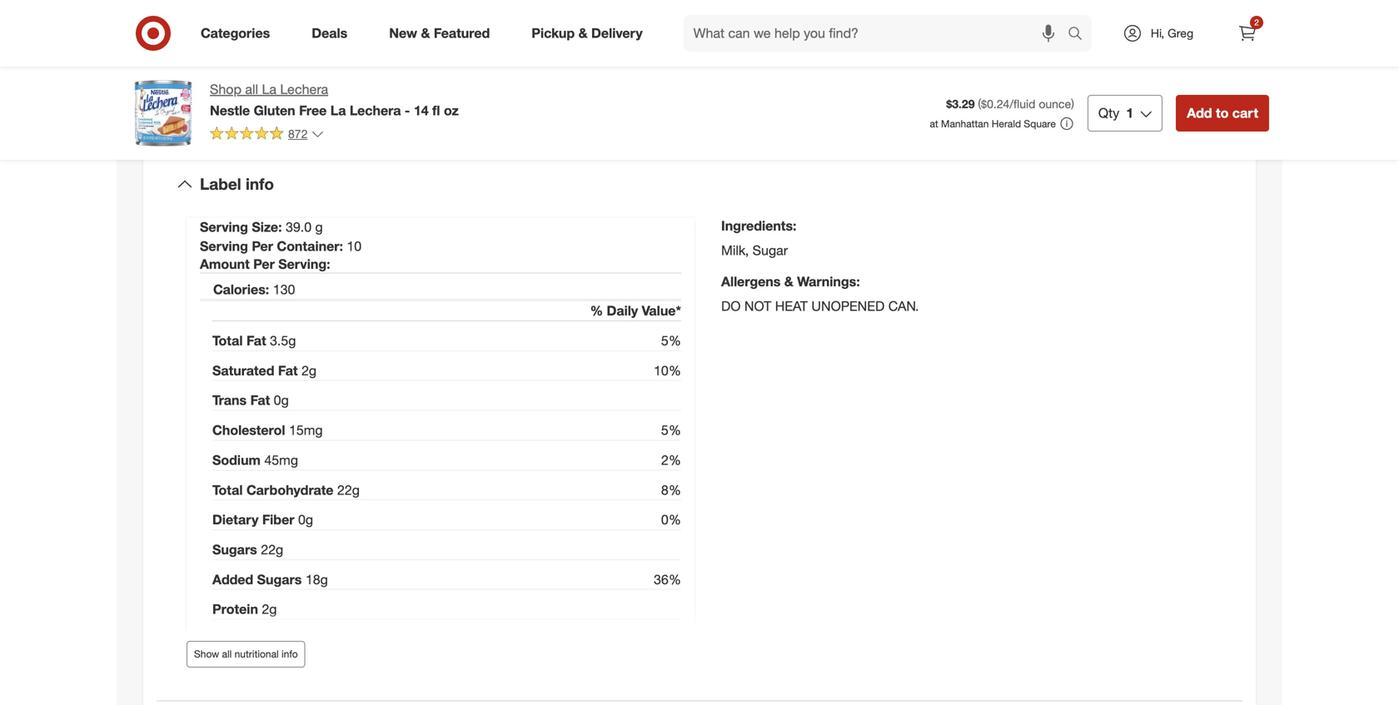 Task type: locate. For each thing, give the bounding box(es) containing it.
2 horizontal spatial &
[[785, 274, 794, 290]]

label info
[[200, 175, 274, 194]]

qty 1
[[1099, 105, 1134, 121]]

2
[[1255, 17, 1259, 27], [302, 363, 309, 379], [262, 602, 269, 618]]

la right free at the left top of page
[[331, 102, 346, 119]]

1 vertical spatial per
[[253, 256, 275, 272]]

size:
[[252, 219, 282, 235]]

& inside 'link'
[[579, 25, 588, 41]]

protein
[[212, 602, 258, 618]]

5%
[[661, 333, 681, 349], [661, 422, 681, 439]]

15
[[289, 422, 304, 439]]

18
[[306, 572, 320, 588]]

all right "show"
[[222, 648, 232, 661]]

0 vertical spatial per
[[252, 238, 273, 254]]

1 vertical spatial all
[[222, 648, 232, 661]]

total for total fat
[[212, 333, 243, 349]]

fat
[[247, 333, 266, 349], [278, 363, 298, 379], [250, 393, 270, 409]]

5% up '2%'
[[661, 422, 681, 439]]

0 vertical spatial sugars
[[212, 542, 257, 558]]

info right "nutritional"
[[282, 648, 298, 661]]

allergens
[[721, 274, 781, 290]]

0 horizontal spatial 2
[[262, 602, 269, 618]]

0 vertical spatial 5%
[[661, 333, 681, 349]]

% daily value*
[[590, 303, 681, 319]]

fl
[[432, 102, 440, 119]]

0 horizontal spatial la
[[262, 81, 277, 97]]

all
[[245, 81, 258, 97], [222, 648, 232, 661]]

calories: 130
[[213, 281, 295, 298]]

2 down added sugars 18 g
[[262, 602, 269, 618]]

sugars left the 18
[[257, 572, 302, 588]]

oz
[[444, 102, 459, 119]]

sugars down dietary
[[212, 542, 257, 558]]

22 right carbohydrate
[[337, 482, 352, 498]]

0 vertical spatial total
[[212, 333, 243, 349]]

& right new
[[421, 25, 430, 41]]

at manhattan herald square
[[930, 117, 1056, 130]]

sodium 45 mg
[[212, 452, 298, 469]]

22 up added sugars 18 g
[[261, 542, 276, 558]]

$0.24
[[982, 97, 1010, 111]]

0 for dietary fiber
[[298, 512, 306, 528]]

0 vertical spatial info
[[246, 175, 274, 194]]

22
[[337, 482, 352, 498], [261, 542, 276, 558]]

add to cart
[[1187, 105, 1259, 121]]

36%
[[654, 572, 681, 588]]

total up dietary
[[212, 482, 243, 498]]

fat for trans fat
[[250, 393, 270, 409]]

2 horizontal spatial 2
[[1255, 17, 1259, 27]]

0 vertical spatial 22
[[337, 482, 352, 498]]

10
[[347, 238, 362, 254]]

per up calories: 130
[[253, 256, 275, 272]]

all for show
[[222, 648, 232, 661]]

info
[[246, 175, 274, 194], [282, 648, 298, 661]]

2 up 15
[[302, 363, 309, 379]]

2 vertical spatial fat
[[250, 393, 270, 409]]

& inside "allergens & warnings: do not heat unopened can."
[[785, 274, 794, 290]]

manhattan
[[941, 117, 989, 130]]

ingredients: milk, sugar
[[721, 218, 797, 259]]

do
[[721, 298, 741, 314]]

lechera
[[280, 81, 328, 97], [350, 102, 401, 119]]

2 vertical spatial serving
[[278, 256, 327, 272]]

0 vertical spatial 2
[[1255, 17, 1259, 27]]

1 total from the top
[[212, 333, 243, 349]]

1 vertical spatial 2
[[302, 363, 309, 379]]

1 vertical spatial 0
[[298, 512, 306, 528]]

130
[[273, 281, 295, 298]]

square
[[1024, 117, 1056, 130]]

mg for cholesterol 15 mg
[[304, 422, 323, 439]]

amount
[[200, 256, 250, 272]]

g inside serving size: 39.0 g serving per container: 10
[[315, 219, 323, 235]]

0 horizontal spatial mg
[[279, 452, 298, 469]]

fat down 3.5
[[278, 363, 298, 379]]

(
[[978, 97, 982, 111]]

container:
[[277, 238, 343, 254]]

1 vertical spatial lechera
[[350, 102, 401, 119]]

per
[[252, 238, 273, 254], [253, 256, 275, 272]]

0 vertical spatial fat
[[247, 333, 266, 349]]

0 vertical spatial 0
[[274, 393, 281, 409]]

872
[[288, 127, 308, 141]]

0 up cholesterol 15 mg at the bottom of page
[[274, 393, 281, 409]]

1 horizontal spatial all
[[245, 81, 258, 97]]

2 total from the top
[[212, 482, 243, 498]]

1 vertical spatial sugars
[[257, 572, 302, 588]]

0 for trans fat
[[274, 393, 281, 409]]

lechera left "-"
[[350, 102, 401, 119]]

shop all la lechera nestle gluten free la lechera - 14 fl oz
[[210, 81, 459, 119]]

5% up 10%
[[661, 333, 681, 349]]

all inside button
[[222, 648, 232, 661]]

total carbohydrate 22 g
[[212, 482, 360, 498]]

info right label
[[246, 175, 274, 194]]

0 vertical spatial lechera
[[280, 81, 328, 97]]

total
[[212, 333, 243, 349], [212, 482, 243, 498]]

1 5% from the top
[[661, 333, 681, 349]]

free
[[299, 102, 327, 119]]

0 horizontal spatial info
[[246, 175, 274, 194]]

mg for sodium 45 mg
[[279, 452, 298, 469]]

this
[[691, 54, 724, 77]]

1 horizontal spatial lechera
[[350, 102, 401, 119]]

at
[[930, 117, 939, 130]]

g for serving size: 39.0 g serving per container: 10
[[315, 219, 323, 235]]

0 vertical spatial mg
[[304, 422, 323, 439]]

1
[[1127, 105, 1134, 121]]

1 horizontal spatial mg
[[304, 422, 323, 439]]

not
[[745, 298, 772, 314]]

g for dietary fiber 0 g
[[306, 512, 313, 528]]

& right pickup
[[579, 25, 588, 41]]

0 horizontal spatial 22
[[261, 542, 276, 558]]

saturated fat 2 g
[[212, 363, 317, 379]]

nestle
[[210, 102, 250, 119]]

2 5% from the top
[[661, 422, 681, 439]]

1 horizontal spatial 0
[[298, 512, 306, 528]]

amount per serving :
[[200, 256, 330, 272]]

2 link
[[1230, 15, 1266, 52]]

all inside "shop all la lechera nestle gluten free la lechera - 14 fl oz"
[[245, 81, 258, 97]]

sugars
[[212, 542, 257, 558], [257, 572, 302, 588]]

pickup & delivery
[[532, 25, 643, 41]]

1 horizontal spatial la
[[331, 102, 346, 119]]

1 vertical spatial la
[[331, 102, 346, 119]]

1 vertical spatial 5%
[[661, 422, 681, 439]]

la up gluten
[[262, 81, 277, 97]]

search button
[[1061, 15, 1101, 55]]

0 horizontal spatial &
[[421, 25, 430, 41]]

per up amount per serving :
[[252, 238, 273, 254]]

value*
[[642, 303, 681, 319]]

& for featured
[[421, 25, 430, 41]]

1 vertical spatial mg
[[279, 452, 298, 469]]

0
[[274, 393, 281, 409], [298, 512, 306, 528]]

/fluid
[[1010, 97, 1036, 111]]

& up heat
[[785, 274, 794, 290]]

1 horizontal spatial &
[[579, 25, 588, 41]]

total up saturated
[[212, 333, 243, 349]]

lechera up free at the left top of page
[[280, 81, 328, 97]]

cholesterol
[[212, 422, 285, 439]]

1 vertical spatial fat
[[278, 363, 298, 379]]

fat down saturated fat 2 g
[[250, 393, 270, 409]]

fat for saturated fat
[[278, 363, 298, 379]]

1 horizontal spatial info
[[282, 648, 298, 661]]

total fat 3.5 g
[[212, 333, 296, 349]]

ounce
[[1039, 97, 1071, 111]]

&
[[421, 25, 430, 41], [579, 25, 588, 41], [785, 274, 794, 290]]

:
[[327, 256, 330, 272]]

0 vertical spatial all
[[245, 81, 258, 97]]

0 horizontal spatial all
[[222, 648, 232, 661]]

1 vertical spatial info
[[282, 648, 298, 661]]

dietary fiber 0 g
[[212, 512, 313, 528]]

fat left 3.5
[[247, 333, 266, 349]]

45
[[264, 452, 279, 469]]

0 horizontal spatial 0
[[274, 393, 281, 409]]

2 right the greg
[[1255, 17, 1259, 27]]

0 right fiber at the left of page
[[298, 512, 306, 528]]

added sugars 18 g
[[212, 572, 328, 588]]

1 vertical spatial total
[[212, 482, 243, 498]]

1 horizontal spatial 22
[[337, 482, 352, 498]]

all right shop
[[245, 81, 258, 97]]



Task type: describe. For each thing, give the bounding box(es) containing it.
1 vertical spatial serving
[[200, 238, 248, 254]]

total for total carbohydrate
[[212, 482, 243, 498]]

about this item
[[631, 54, 769, 77]]

can.
[[889, 298, 919, 314]]

categories link
[[187, 15, 291, 52]]

to
[[1216, 105, 1229, 121]]

& for delivery
[[579, 25, 588, 41]]

protein 2 g
[[212, 602, 277, 618]]

gluten
[[254, 102, 295, 119]]

What can we help you find? suggestions appear below search field
[[684, 15, 1072, 52]]

delivery
[[592, 25, 643, 41]]

greg
[[1168, 26, 1194, 40]]

0 vertical spatial la
[[262, 81, 277, 97]]

new & featured link
[[375, 15, 511, 52]]

show all nutritional info button
[[187, 641, 305, 668]]

about
[[631, 54, 685, 77]]

show all nutritional info
[[194, 648, 298, 661]]

trans
[[212, 393, 247, 409]]

sugar
[[753, 243, 788, 259]]

sodium
[[212, 452, 261, 469]]

serving size: 39.0 g serving per container: 10
[[200, 219, 362, 254]]

label
[[200, 175, 241, 194]]

qty
[[1099, 105, 1120, 121]]

g for trans fat 0 g
[[281, 393, 289, 409]]

0%
[[661, 512, 681, 528]]

8%
[[661, 482, 681, 498]]

5% for mg
[[661, 422, 681, 439]]

added
[[212, 572, 253, 588]]

unopened
[[812, 298, 885, 314]]

image of nestle gluten free la lechera - 14 fl oz image
[[130, 80, 197, 147]]

new & featured
[[389, 25, 490, 41]]

& for warnings:
[[785, 274, 794, 290]]

info inside the show all nutritional info button
[[282, 648, 298, 661]]

5% for g
[[661, 333, 681, 349]]

14
[[414, 102, 429, 119]]

39.0
[[286, 219, 312, 235]]

2 vertical spatial 2
[[262, 602, 269, 618]]

hi, greg
[[1151, 26, 1194, 40]]

1 horizontal spatial 2
[[302, 363, 309, 379]]

g for added sugars 18 g
[[320, 572, 328, 588]]

g for total fat 3.5 g
[[288, 333, 296, 349]]

add to cart button
[[1176, 95, 1270, 132]]

deals link
[[298, 15, 368, 52]]

fiber
[[262, 512, 295, 528]]

milk,
[[721, 243, 749, 259]]

daily
[[607, 303, 638, 319]]

g for total carbohydrate 22 g
[[352, 482, 360, 498]]

nutritional
[[235, 648, 279, 661]]

hi,
[[1151, 26, 1165, 40]]

add
[[1187, 105, 1213, 121]]

carbohydrate
[[247, 482, 334, 498]]

label info button
[[157, 158, 1243, 211]]

allergens & warnings: do not heat unopened can.
[[721, 274, 919, 314]]

info inside label info dropdown button
[[246, 175, 274, 194]]

cholesterol 15 mg
[[212, 422, 323, 439]]

calories:
[[213, 281, 269, 298]]

warnings:
[[797, 274, 860, 290]]

shop
[[210, 81, 242, 97]]

categories
[[201, 25, 270, 41]]

show
[[194, 648, 219, 661]]

0 horizontal spatial lechera
[[280, 81, 328, 97]]

item
[[729, 54, 769, 77]]

$3.29 ( $0.24 /fluid ounce )
[[947, 97, 1075, 111]]

search
[[1061, 27, 1101, 43]]

sugars 22 g
[[212, 542, 283, 558]]

saturated
[[212, 363, 274, 379]]

ingredients:
[[721, 218, 797, 234]]

all for shop
[[245, 81, 258, 97]]

$3.29
[[947, 97, 975, 111]]

trans fat 0 g
[[212, 393, 289, 409]]

pickup & delivery link
[[518, 15, 664, 52]]

872 link
[[210, 126, 324, 145]]

featured
[[434, 25, 490, 41]]

fat for total fat
[[247, 333, 266, 349]]

deals
[[312, 25, 348, 41]]

%
[[590, 303, 603, 319]]

g for saturated fat 2 g
[[309, 363, 317, 379]]

1 vertical spatial 22
[[261, 542, 276, 558]]

per inside serving size: 39.0 g serving per container: 10
[[252, 238, 273, 254]]

new
[[389, 25, 417, 41]]

-
[[405, 102, 410, 119]]

0 vertical spatial serving
[[200, 219, 248, 235]]

dietary
[[212, 512, 259, 528]]

herald
[[992, 117, 1021, 130]]

cart
[[1233, 105, 1259, 121]]



Task type: vqa. For each thing, say whether or not it's contained in the screenshot.
La to the left
yes



